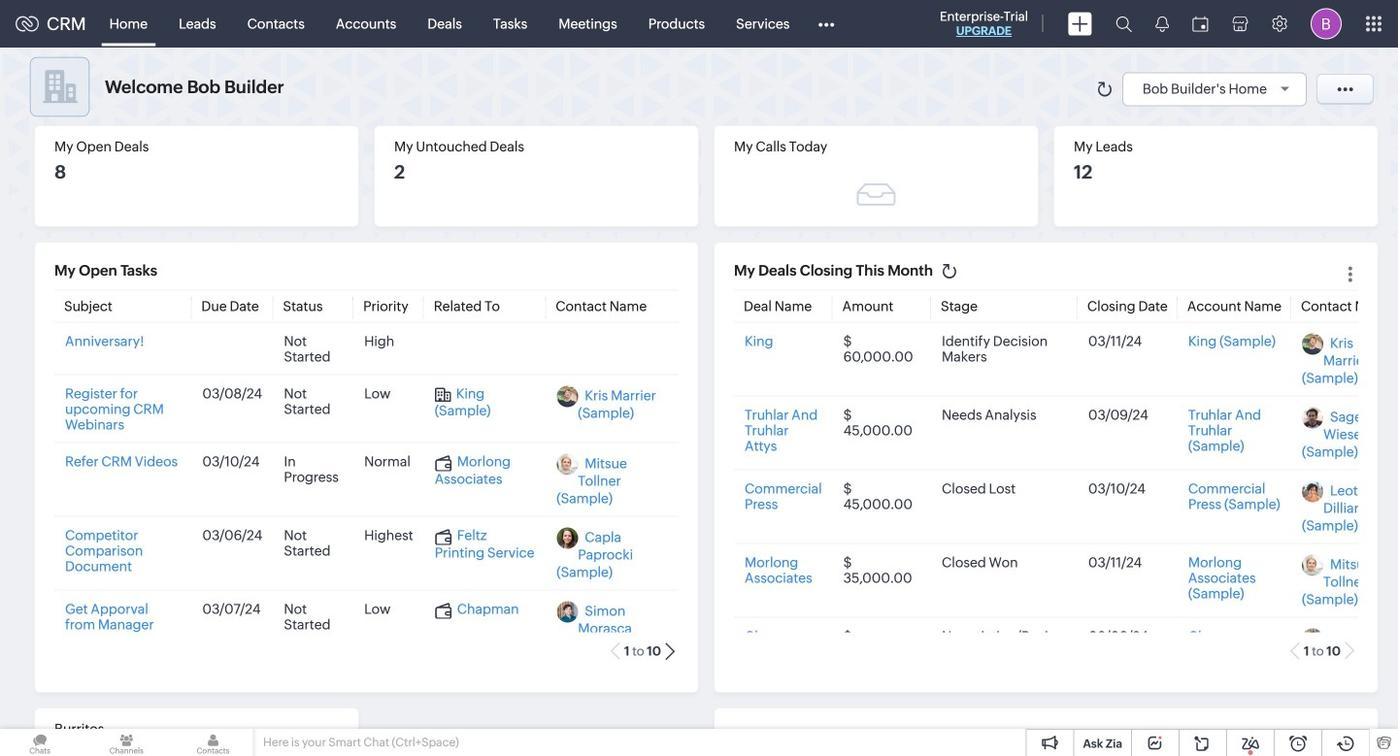 Task type: vqa. For each thing, say whether or not it's contained in the screenshot.
"Profile" element
yes



Task type: locate. For each thing, give the bounding box(es) containing it.
Other Modules field
[[806, 8, 847, 39]]

contacts image
[[173, 729, 253, 757]]

profile element
[[1300, 0, 1354, 47]]

profile image
[[1311, 8, 1342, 39]]

search element
[[1104, 0, 1144, 48]]

search image
[[1116, 16, 1133, 32]]



Task type: describe. For each thing, give the bounding box(es) containing it.
create menu image
[[1068, 12, 1093, 35]]

chats image
[[0, 729, 80, 757]]

signals element
[[1144, 0, 1181, 48]]

signals image
[[1156, 16, 1169, 32]]

create menu element
[[1057, 0, 1104, 47]]

logo image
[[16, 16, 39, 32]]

calendar image
[[1193, 16, 1209, 32]]

channels image
[[87, 729, 166, 757]]



